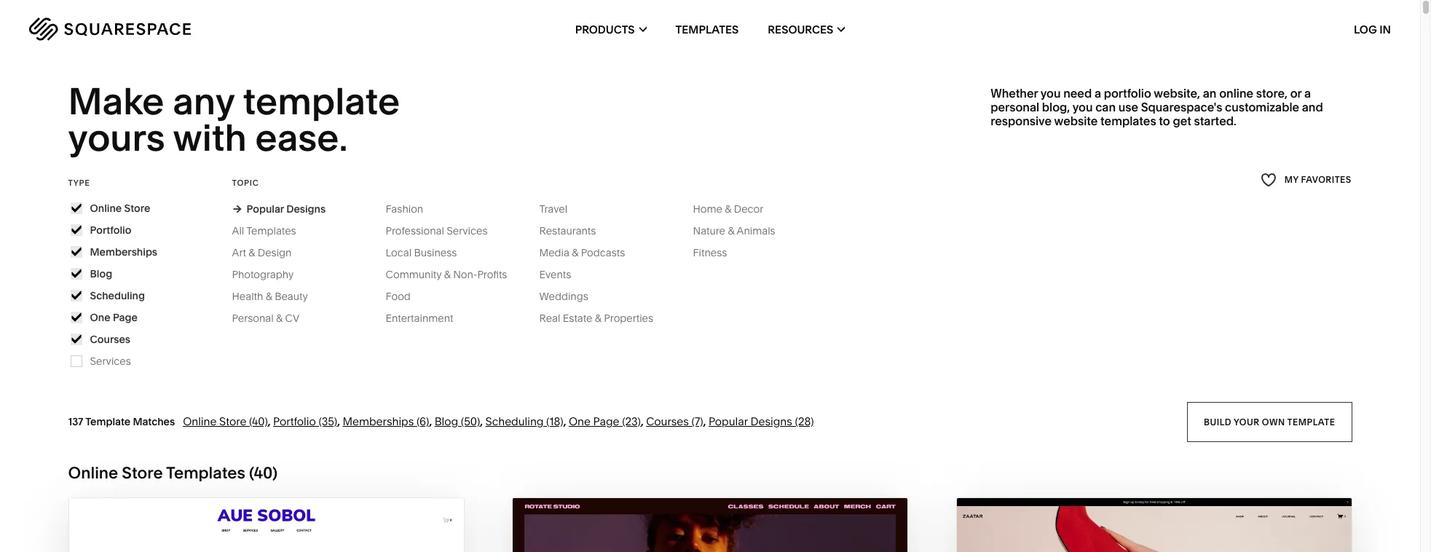 Task type: locate. For each thing, give the bounding box(es) containing it.
favorites
[[1302, 174, 1352, 185]]

(35)
[[319, 414, 337, 428]]

online store templates ( 40 )
[[68, 463, 278, 483]]

2 vertical spatial store
[[122, 463, 163, 483]]

0 horizontal spatial template
[[243, 79, 400, 124]]

rotate image
[[513, 498, 908, 552]]

0 horizontal spatial popular
[[247, 202, 284, 215]]

courses left (7)
[[646, 414, 689, 428]]

popular designs link
[[232, 202, 326, 215]]

podcasts
[[581, 246, 625, 259]]

0 vertical spatial online
[[90, 202, 122, 215]]

store
[[124, 202, 150, 215], [219, 414, 247, 428], [122, 463, 163, 483]]

popular up all templates
[[247, 202, 284, 215]]

0 horizontal spatial memberships
[[90, 245, 157, 258]]

blog up one page
[[90, 267, 112, 280]]

0 horizontal spatial a
[[1095, 86, 1101, 100]]

store,
[[1256, 86, 1288, 100]]

with
[[173, 115, 247, 161]]

responsive
[[991, 114, 1052, 128]]

community
[[386, 268, 442, 281]]

zaatar element
[[957, 498, 1352, 552]]

online down template
[[68, 463, 118, 483]]

(18)
[[546, 414, 564, 428]]

scheduling left (18)
[[486, 414, 544, 428]]

1 horizontal spatial designs
[[751, 414, 793, 428]]

local business
[[386, 246, 457, 259]]

scheduling up one page
[[90, 289, 145, 302]]

online down 'yours'
[[90, 202, 122, 215]]

services up business
[[447, 224, 488, 237]]

decor
[[734, 202, 764, 215]]

portfolio (35) link
[[273, 414, 337, 428]]

5 , from the left
[[564, 414, 566, 428]]

1 vertical spatial courses
[[646, 414, 689, 428]]

nature
[[693, 224, 726, 237]]

4 , from the left
[[480, 414, 483, 428]]

services down one page
[[90, 355, 131, 368]]

1 horizontal spatial popular
[[709, 414, 748, 428]]

1 vertical spatial scheduling
[[486, 414, 544, 428]]

photography link
[[232, 268, 308, 281]]

scheduling (18) link
[[486, 414, 564, 428]]

, left memberships (6) link
[[337, 414, 340, 428]]

memberships down online store
[[90, 245, 157, 258]]

, left "blog (50)" link
[[429, 414, 432, 428]]

& for non-
[[444, 268, 451, 281]]

online for online store templates ( 40 )
[[68, 463, 118, 483]]

0 vertical spatial template
[[243, 79, 400, 124]]

website
[[1054, 114, 1098, 128]]

1 horizontal spatial templates
[[246, 224, 296, 237]]

2 , from the left
[[337, 414, 340, 428]]

one page (23) link
[[569, 414, 641, 428]]

0 horizontal spatial one
[[90, 311, 110, 324]]

store for online store
[[124, 202, 150, 215]]

online
[[1220, 86, 1254, 100]]

community & non-profits
[[386, 268, 507, 281]]

0 horizontal spatial portfolio
[[90, 223, 131, 237]]

& right "health"
[[266, 290, 272, 303]]

1 vertical spatial templates
[[246, 224, 296, 237]]

my favorites link
[[1261, 170, 1352, 190]]

website,
[[1154, 86, 1201, 100]]

& right "nature"
[[728, 224, 735, 237]]

2 vertical spatial templates
[[166, 463, 245, 483]]

professional services link
[[386, 224, 502, 237]]

make any template yours with ease.
[[68, 79, 408, 161]]

photography
[[232, 268, 294, 281]]

(23)
[[622, 414, 641, 428]]

0 vertical spatial popular
[[247, 202, 284, 215]]

1 horizontal spatial page
[[593, 414, 620, 428]]

& right media
[[572, 246, 579, 259]]

get
[[1173, 114, 1192, 128]]

(28)
[[795, 414, 814, 428]]

2 vertical spatial online
[[68, 463, 118, 483]]

weddings link
[[540, 290, 603, 303]]

a right "or"
[[1305, 86, 1311, 100]]

memberships left (6)
[[343, 414, 414, 428]]

portfolio
[[90, 223, 131, 237], [273, 414, 316, 428]]

0 vertical spatial one
[[90, 311, 110, 324]]

you left can
[[1073, 100, 1093, 114]]

blog right (6)
[[435, 414, 458, 428]]

one
[[90, 311, 110, 324], [569, 414, 591, 428]]

3 , from the left
[[429, 414, 432, 428]]

home
[[693, 202, 723, 215]]

template inside make any template yours with ease.
[[243, 79, 400, 124]]

food
[[386, 290, 411, 303]]

designs left (28)
[[751, 414, 793, 428]]

yours
[[68, 115, 165, 161]]

& for design
[[249, 246, 255, 259]]

137 template matches
[[68, 415, 175, 428]]

designs up all templates link
[[286, 202, 326, 215]]

0 vertical spatial templates
[[676, 22, 739, 36]]

templates
[[676, 22, 739, 36], [246, 224, 296, 237], [166, 463, 245, 483]]

events
[[540, 268, 571, 281]]

& left non-
[[444, 268, 451, 281]]

you left need on the top right of the page
[[1041, 86, 1061, 100]]

1 vertical spatial store
[[219, 414, 247, 428]]

1 horizontal spatial courses
[[646, 414, 689, 428]]

1 horizontal spatial template
[[1288, 416, 1336, 427]]

courses
[[90, 333, 130, 346], [646, 414, 689, 428]]

resources button
[[768, 0, 845, 58]]

1 horizontal spatial a
[[1305, 86, 1311, 100]]

& left cv
[[276, 312, 283, 325]]

1 vertical spatial designs
[[751, 414, 793, 428]]

& right estate
[[595, 312, 602, 325]]

home & decor
[[693, 202, 764, 215]]

, left courses (7) link
[[641, 414, 644, 428]]

1 vertical spatial blog
[[435, 414, 458, 428]]

personal & cv
[[232, 312, 300, 325]]

a
[[1095, 86, 1101, 100], [1305, 86, 1311, 100]]

(7)
[[692, 414, 703, 428]]

0 horizontal spatial designs
[[286, 202, 326, 215]]

all templates
[[232, 224, 296, 237]]

resources
[[768, 22, 834, 36]]

portfolio left (35)
[[273, 414, 316, 428]]

1 horizontal spatial scheduling
[[486, 414, 544, 428]]

(50)
[[461, 414, 480, 428]]

a right need on the top right of the page
[[1095, 86, 1101, 100]]

1 vertical spatial one
[[569, 414, 591, 428]]

1 vertical spatial template
[[1288, 416, 1336, 427]]

& right home
[[725, 202, 732, 215]]

any
[[173, 79, 234, 124]]

1 vertical spatial memberships
[[343, 414, 414, 428]]

0 vertical spatial designs
[[286, 202, 326, 215]]

restaurants
[[540, 224, 596, 237]]

& for animals
[[728, 224, 735, 237]]

to
[[1159, 114, 1171, 128]]

popular right (7)
[[709, 414, 748, 428]]

art & design
[[232, 246, 292, 259]]

portfolio down online store
[[90, 223, 131, 237]]

0 vertical spatial blog
[[90, 267, 112, 280]]

travel
[[540, 202, 568, 215]]

aue sobol image
[[69, 498, 463, 552]]

ease.
[[255, 115, 348, 161]]

build
[[1204, 416, 1232, 427]]

scheduling
[[90, 289, 145, 302], [486, 414, 544, 428]]

& right "art"
[[249, 246, 255, 259]]

0 vertical spatial store
[[124, 202, 150, 215]]

0 vertical spatial services
[[447, 224, 488, 237]]

1 horizontal spatial you
[[1073, 100, 1093, 114]]

my
[[1285, 174, 1299, 185]]

, left popular designs (28) link at the bottom of the page
[[703, 414, 706, 428]]

courses down one page
[[90, 333, 130, 346]]

& for cv
[[276, 312, 283, 325]]

1 vertical spatial online
[[183, 414, 217, 428]]

0 horizontal spatial page
[[113, 311, 138, 324]]

online
[[90, 202, 122, 215], [183, 414, 217, 428], [68, 463, 118, 483]]

(
[[249, 463, 254, 483]]

)
[[272, 463, 278, 483]]

popular
[[247, 202, 284, 215], [709, 414, 748, 428]]

1 horizontal spatial blog
[[435, 414, 458, 428]]

, left scheduling (18) link
[[480, 414, 483, 428]]

template
[[243, 79, 400, 124], [1288, 416, 1336, 427]]

online store (40) , portfolio (35) , memberships (6) , blog (50) , scheduling (18) , one page (23) , courses (7) , popular designs (28)
[[183, 414, 814, 428]]

courses (7) link
[[646, 414, 703, 428]]

online right "matches"
[[183, 414, 217, 428]]

1 vertical spatial services
[[90, 355, 131, 368]]

real estate & properties
[[540, 312, 654, 325]]

, left one page (23) link
[[564, 414, 566, 428]]

travel link
[[540, 202, 582, 215]]

1 vertical spatial portfolio
[[273, 414, 316, 428]]

7 , from the left
[[703, 414, 706, 428]]

0 horizontal spatial scheduling
[[90, 289, 145, 302]]

, left portfolio (35) link
[[268, 414, 271, 428]]

0 horizontal spatial courses
[[90, 333, 130, 346]]

you
[[1041, 86, 1061, 100], [1073, 100, 1093, 114]]



Task type: vqa. For each thing, say whether or not it's contained in the screenshot.
Back to top icon
no



Task type: describe. For each thing, give the bounding box(es) containing it.
local business link
[[386, 246, 472, 259]]

6 , from the left
[[641, 414, 644, 428]]

professional services
[[386, 224, 488, 237]]

2 a from the left
[[1305, 86, 1311, 100]]

1 horizontal spatial memberships
[[343, 414, 414, 428]]

rotate element
[[513, 498, 908, 552]]

entertainment link
[[386, 312, 468, 325]]

home & decor link
[[693, 202, 778, 215]]

popular designs
[[247, 202, 326, 215]]

store for online store templates ( 40 )
[[122, 463, 163, 483]]

online for online store
[[90, 202, 122, 215]]

store for online store (40) , portfolio (35) , memberships (6) , blog (50) , scheduling (18) , one page (23) , courses (7) , popular designs (28)
[[219, 414, 247, 428]]

can
[[1096, 100, 1116, 114]]

local
[[386, 246, 412, 259]]

0 vertical spatial memberships
[[90, 245, 157, 258]]

squarespace logo image
[[29, 17, 191, 41]]

portfolio
[[1104, 86, 1152, 100]]

0 vertical spatial portfolio
[[90, 223, 131, 237]]

1 horizontal spatial one
[[569, 414, 591, 428]]

1 vertical spatial popular
[[709, 414, 748, 428]]

business
[[414, 246, 457, 259]]

in
[[1380, 22, 1391, 36]]

0 vertical spatial page
[[113, 311, 138, 324]]

squarespace's
[[1141, 100, 1223, 114]]

art & design link
[[232, 246, 306, 259]]

matches
[[133, 415, 175, 428]]

0 horizontal spatial blog
[[90, 267, 112, 280]]

personal
[[991, 100, 1040, 114]]

customizable
[[1225, 100, 1300, 114]]

online store (40) link
[[183, 414, 268, 428]]

fashion link
[[386, 202, 438, 215]]

1 horizontal spatial services
[[447, 224, 488, 237]]

beauty
[[275, 290, 308, 303]]

restaurants link
[[540, 224, 611, 237]]

food link
[[386, 290, 425, 303]]

media & podcasts
[[540, 246, 625, 259]]

whether
[[991, 86, 1038, 100]]

0 vertical spatial courses
[[90, 333, 130, 346]]

estate
[[563, 312, 593, 325]]

log             in link
[[1354, 22, 1391, 36]]

1 vertical spatial page
[[593, 414, 620, 428]]

log
[[1354, 22, 1377, 36]]

1 , from the left
[[268, 414, 271, 428]]

log             in
[[1354, 22, 1391, 36]]

(40)
[[249, 414, 268, 428]]

aue sobol element
[[69, 498, 463, 552]]

(6)
[[417, 414, 429, 428]]

health
[[232, 290, 263, 303]]

profits
[[477, 268, 507, 281]]

whether you need a portfolio website, an online store, or a personal blog, you can use squarespace's customizable and responsive website templates to get started.
[[991, 86, 1323, 128]]

all templates link
[[232, 224, 311, 237]]

nature & animals link
[[693, 224, 790, 237]]

topic
[[232, 178, 259, 188]]

0 horizontal spatial templates
[[166, 463, 245, 483]]

animals
[[737, 224, 776, 237]]

health & beauty link
[[232, 290, 323, 303]]

1 a from the left
[[1095, 86, 1101, 100]]

0 horizontal spatial services
[[90, 355, 131, 368]]

template
[[85, 415, 130, 428]]

make
[[68, 79, 164, 124]]

& for decor
[[725, 202, 732, 215]]

popular designs (28) link
[[709, 414, 814, 428]]

your
[[1234, 416, 1260, 427]]

blog (50) link
[[435, 414, 480, 428]]

cv
[[285, 312, 300, 325]]

media & podcasts link
[[540, 246, 640, 259]]

professional
[[386, 224, 444, 237]]

squarespace logo link
[[29, 17, 302, 41]]

0 horizontal spatial you
[[1041, 86, 1061, 100]]

or
[[1291, 86, 1302, 100]]

art
[[232, 246, 246, 259]]

fitness
[[693, 246, 727, 259]]

an
[[1203, 86, 1217, 100]]

fitness link
[[693, 246, 742, 259]]

zaatar image
[[957, 498, 1352, 552]]

weddings
[[540, 290, 588, 303]]

2 horizontal spatial templates
[[676, 22, 739, 36]]

build your own template button
[[1187, 402, 1352, 442]]

templates link
[[676, 0, 739, 58]]

templates
[[1101, 114, 1157, 128]]

real estate & properties link
[[540, 312, 668, 325]]

build your own template
[[1204, 416, 1336, 427]]

40
[[254, 463, 272, 483]]

one page
[[90, 311, 138, 324]]

entertainment
[[386, 312, 453, 325]]

template inside 'button'
[[1288, 416, 1336, 427]]

1 horizontal spatial portfolio
[[273, 414, 316, 428]]

online for online store (40) , portfolio (35) , memberships (6) , blog (50) , scheduling (18) , one page (23) , courses (7) , popular designs (28)
[[183, 414, 217, 428]]

& for podcasts
[[572, 246, 579, 259]]

blog,
[[1042, 100, 1070, 114]]

products button
[[575, 0, 647, 58]]

real
[[540, 312, 560, 325]]

personal & cv link
[[232, 312, 314, 325]]

& for beauty
[[266, 290, 272, 303]]

community & non-profits link
[[386, 268, 522, 281]]

0 vertical spatial scheduling
[[90, 289, 145, 302]]

memberships (6) link
[[343, 414, 429, 428]]

fashion
[[386, 202, 423, 215]]

my favorites
[[1285, 174, 1352, 185]]

own
[[1262, 416, 1285, 427]]



